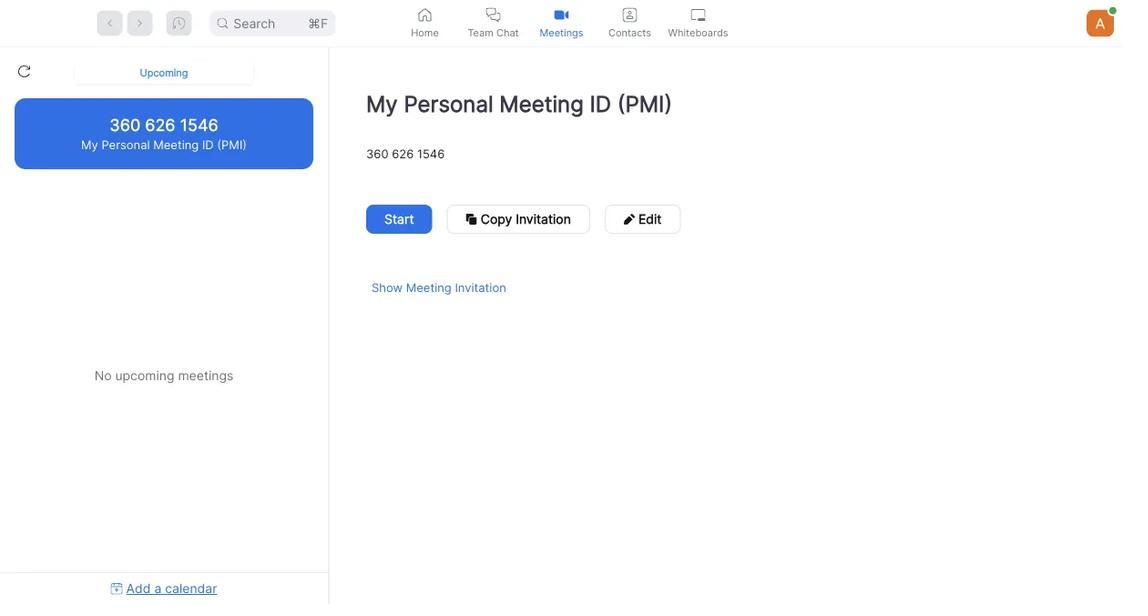 Task type: locate. For each thing, give the bounding box(es) containing it.
1 vertical spatial my
[[81, 138, 98, 152]]

add
[[126, 582, 151, 597]]

id
[[590, 91, 611, 118], [202, 138, 214, 152]]

1 horizontal spatial invitation
[[516, 212, 571, 227]]

0 horizontal spatial 1546
[[180, 115, 218, 135]]

meetings tab panel
[[0, 47, 1123, 605]]

⌘f
[[308, 15, 328, 31]]

0 vertical spatial personal
[[404, 91, 493, 118]]

invitation
[[516, 212, 571, 227], [455, 281, 506, 295]]

personal
[[404, 91, 493, 118], [101, 138, 150, 152]]

626
[[145, 115, 175, 135], [392, 147, 414, 161]]

copy
[[481, 212, 512, 227]]

360 up the start
[[366, 147, 389, 161]]

(pmi)
[[618, 91, 672, 118], [217, 138, 247, 152]]

show meeting invitation button
[[366, 281, 512, 295]]

search
[[233, 15, 275, 31]]

626 inside the 360 626 1546 my personal meeting id (pmi)
[[145, 115, 175, 135]]

0 horizontal spatial meeting
[[153, 138, 199, 152]]

0 horizontal spatial 626
[[145, 115, 175, 135]]

0 vertical spatial 1546
[[180, 115, 218, 135]]

personal down upcoming
[[101, 138, 150, 152]]

0 horizontal spatial invitation
[[455, 281, 506, 295]]

0 horizontal spatial personal
[[101, 138, 150, 152]]

360 down upcoming
[[110, 115, 140, 135]]

team chat image
[[486, 8, 501, 22]]

1 vertical spatial (pmi)
[[217, 138, 247, 152]]

add a calendar
[[126, 582, 217, 597]]

show
[[372, 281, 403, 295]]

626 down upcoming
[[145, 115, 175, 135]]

edit button
[[605, 205, 681, 234]]

360 inside the 360 626 1546 my personal meeting id (pmi)
[[110, 115, 140, 135]]

0 vertical spatial 626
[[145, 115, 175, 135]]

profile contact image
[[623, 8, 637, 22], [623, 8, 637, 22]]

magnifier image
[[217, 18, 228, 29], [217, 18, 228, 29]]

1 horizontal spatial my
[[366, 91, 398, 118]]

0 horizontal spatial (pmi)
[[217, 138, 247, 152]]

my
[[366, 91, 398, 118], [81, 138, 98, 152]]

1 vertical spatial meeting
[[153, 138, 199, 152]]

1546 for 360 626 1546 my personal meeting id (pmi)
[[180, 115, 218, 135]]

edit
[[639, 212, 662, 227]]

id down contacts
[[590, 91, 611, 118]]

2 horizontal spatial meeting
[[500, 91, 584, 118]]

refresh image
[[18, 66, 30, 77], [18, 66, 30, 77]]

1546 up "start" button
[[417, 147, 445, 161]]

1 vertical spatial 360
[[366, 147, 389, 161]]

personal up 360 626 1546
[[404, 91, 493, 118]]

copy image
[[466, 214, 477, 225], [466, 214, 477, 225]]

edit image
[[624, 214, 635, 225], [624, 214, 635, 225]]

invitation right copy
[[516, 212, 571, 227]]

meeting down "meetings" on the top
[[500, 91, 584, 118]]

2 vertical spatial meeting
[[406, 281, 452, 295]]

meeting down upcoming
[[153, 138, 199, 152]]

626 up the start
[[392, 147, 414, 161]]

1546 inside the 360 626 1546 my personal meeting id (pmi)
[[180, 115, 218, 135]]

my inside the 360 626 1546 my personal meeting id (pmi)
[[81, 138, 98, 152]]

0 horizontal spatial my
[[81, 138, 98, 152]]

copy invitation
[[481, 212, 571, 227]]

1546 down upcoming
[[180, 115, 218, 135]]

copy invitation button
[[447, 205, 590, 234]]

1 vertical spatial invitation
[[455, 281, 506, 295]]

meeting right show
[[406, 281, 452, 295]]

whiteboard small image
[[691, 8, 706, 22], [691, 8, 706, 22]]

add a calendar link
[[111, 582, 217, 597]]

team chat
[[468, 26, 519, 38]]

whiteboards
[[668, 26, 728, 38]]

1 horizontal spatial personal
[[404, 91, 493, 118]]

meeting
[[500, 91, 584, 118], [153, 138, 199, 152], [406, 281, 452, 295]]

0 horizontal spatial id
[[202, 138, 214, 152]]

online image
[[1109, 7, 1117, 14], [1109, 7, 1117, 14]]

calendar add calendar image
[[111, 584, 123, 595], [111, 584, 123, 595]]

1 vertical spatial 626
[[392, 147, 414, 161]]

0 vertical spatial 360
[[110, 115, 140, 135]]

360
[[110, 115, 140, 135], [366, 147, 389, 161]]

1 horizontal spatial 1546
[[417, 147, 445, 161]]

id down upcoming tab list
[[202, 138, 214, 152]]

invitation down copy
[[455, 281, 506, 295]]

1 vertical spatial id
[[202, 138, 214, 152]]

0 vertical spatial id
[[590, 91, 611, 118]]

0 vertical spatial my
[[366, 91, 398, 118]]

1 horizontal spatial meeting
[[406, 281, 452, 295]]

1 horizontal spatial 626
[[392, 147, 414, 161]]

0 horizontal spatial 360
[[110, 115, 140, 135]]

tab list
[[391, 0, 732, 46]]

video on image
[[554, 8, 569, 22], [554, 8, 569, 22]]

1 horizontal spatial 360
[[366, 147, 389, 161]]

1 horizontal spatial (pmi)
[[618, 91, 672, 118]]

invitation inside copy invitation button
[[516, 212, 571, 227]]

personal inside the 360 626 1546 my personal meeting id (pmi)
[[101, 138, 150, 152]]

team chat image
[[486, 8, 501, 22]]

contacts button
[[596, 0, 664, 46]]

0 vertical spatial invitation
[[516, 212, 571, 227]]

1 vertical spatial personal
[[101, 138, 150, 152]]

1546
[[180, 115, 218, 135], [417, 147, 445, 161]]

1 vertical spatial 1546
[[417, 147, 445, 161]]

360 for 360 626 1546
[[366, 147, 389, 161]]



Task type: vqa. For each thing, say whether or not it's contained in the screenshot.
360 within 360 626 1546 MY PERSONAL MEETING ID (PMI)
yes



Task type: describe. For each thing, give the bounding box(es) containing it.
start
[[384, 212, 414, 227]]

my personal meeting id (pmi)
[[366, 91, 672, 118]]

upcoming
[[140, 67, 188, 79]]

home
[[411, 26, 439, 38]]

upcoming
[[115, 369, 174, 384]]

calendar
[[165, 582, 217, 597]]

a
[[154, 582, 162, 597]]

(pmi) inside the 360 626 1546 my personal meeting id (pmi)
[[217, 138, 247, 152]]

no upcoming meetings
[[94, 369, 234, 384]]

meetings button
[[527, 0, 596, 46]]

meetings
[[178, 369, 234, 384]]

626 for 360 626 1546
[[392, 147, 414, 161]]

chat
[[496, 26, 519, 38]]

home small image
[[418, 8, 432, 22]]

626 for 360 626 1546 my personal meeting id (pmi)
[[145, 115, 175, 135]]

upcoming tab list
[[0, 47, 328, 98]]

home button
[[391, 0, 459, 46]]

meeting inside the 360 626 1546 my personal meeting id (pmi)
[[153, 138, 199, 152]]

avatar image
[[1087, 10, 1114, 37]]

1546 for 360 626 1546
[[417, 147, 445, 161]]

0 vertical spatial meeting
[[500, 91, 584, 118]]

tab list containing home
[[391, 0, 732, 46]]

show meeting invitation
[[372, 281, 506, 295]]

contacts
[[609, 26, 651, 38]]

start button
[[366, 205, 432, 234]]

0 vertical spatial (pmi)
[[618, 91, 672, 118]]

team
[[468, 26, 494, 38]]

home small image
[[418, 8, 432, 22]]

360 626 1546
[[366, 147, 445, 161]]

360 for 360 626 1546 my personal meeting id (pmi)
[[110, 115, 140, 135]]

team chat button
[[459, 0, 527, 46]]

meetings
[[540, 26, 584, 38]]

no
[[94, 369, 112, 384]]

id inside the 360 626 1546 my personal meeting id (pmi)
[[202, 138, 214, 152]]

whiteboards button
[[664, 0, 732, 46]]

1 horizontal spatial id
[[590, 91, 611, 118]]

360 626 1546 my personal meeting id (pmi)
[[81, 115, 247, 152]]



